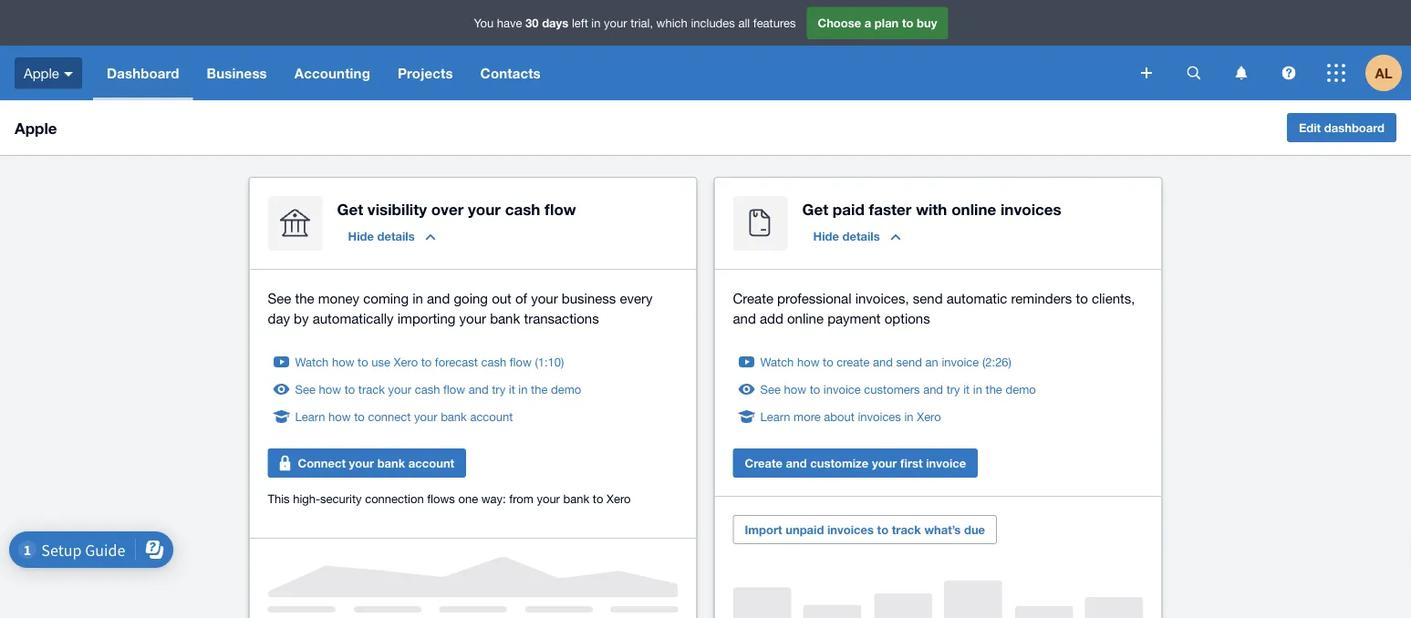 Task type: locate. For each thing, give the bounding box(es) containing it.
create inside button
[[745, 456, 783, 470]]

to up more
[[810, 382, 821, 397]]

hide for paid
[[814, 229, 840, 243]]

how for use
[[332, 355, 355, 369]]

1 horizontal spatial it
[[964, 382, 970, 397]]

with
[[916, 200, 948, 218]]

it
[[509, 382, 515, 397], [964, 382, 970, 397]]

0 horizontal spatial xero
[[394, 355, 418, 369]]

cash down watch how to use xero to forecast cash flow (1:10) link at left bottom
[[415, 382, 440, 397]]

bank inside "learn how to connect your bank account" link
[[441, 410, 467, 424]]

of
[[516, 290, 528, 306]]

create inside 'create professional invoices, send automatic reminders to clients, and add online payment options'
[[733, 290, 774, 306]]

1 vertical spatial invoices
[[858, 410, 902, 424]]

online down professional
[[788, 310, 824, 326]]

learn left more
[[761, 410, 791, 424]]

xero inside the learn more about invoices in xero "link"
[[917, 410, 942, 424]]

svg image inside apple popup button
[[64, 72, 73, 76]]

invoices down customers
[[858, 410, 902, 424]]

see up day
[[268, 290, 291, 306]]

2 vertical spatial flow
[[444, 382, 466, 397]]

2 details from the left
[[843, 229, 880, 243]]

1 vertical spatial create
[[745, 456, 783, 470]]

1 details from the left
[[377, 229, 415, 243]]

send left an
[[897, 355, 923, 369]]

2 hide details from the left
[[814, 229, 880, 243]]

2 horizontal spatial flow
[[545, 200, 577, 218]]

0 horizontal spatial watch
[[295, 355, 329, 369]]

online right with
[[952, 200, 997, 218]]

1 horizontal spatial watch
[[761, 355, 794, 369]]

choose
[[818, 16, 862, 30]]

to left the 'what's'
[[878, 523, 889, 537]]

0 vertical spatial flow
[[545, 200, 577, 218]]

cash
[[505, 200, 541, 218], [481, 355, 507, 369], [415, 382, 440, 397]]

1 watch from the left
[[295, 355, 329, 369]]

1 vertical spatial cash
[[481, 355, 507, 369]]

dashboard link
[[93, 46, 193, 100]]

one
[[459, 492, 478, 506]]

see how to track your cash flow and try it in the demo
[[295, 382, 582, 397]]

the up by
[[295, 290, 315, 306]]

0 horizontal spatial get
[[337, 200, 363, 218]]

in down see how to invoice customers and try it in the demo link
[[905, 410, 914, 424]]

in
[[592, 16, 601, 30], [413, 290, 423, 306], [519, 382, 528, 397], [974, 382, 983, 397], [905, 410, 914, 424]]

and left add
[[733, 310, 756, 326]]

import
[[745, 523, 783, 537]]

dashboard
[[107, 65, 179, 81]]

1 horizontal spatial demo
[[1006, 382, 1037, 397]]

in up importing
[[413, 290, 423, 306]]

watch for get paid faster with online invoices
[[761, 355, 794, 369]]

how left create
[[798, 355, 820, 369]]

see inside the see the money coming in and going out of your business every day by automatically importing your bank transactions
[[268, 290, 291, 306]]

in inside banner
[[592, 16, 601, 30]]

and left customize
[[786, 456, 807, 470]]

see down add
[[761, 382, 781, 397]]

1 horizontal spatial learn
[[761, 410, 791, 424]]

cash right over
[[505, 200, 541, 218]]

how left connect
[[329, 410, 351, 424]]

2 vertical spatial cash
[[415, 382, 440, 397]]

track inside button
[[892, 523, 922, 537]]

account up flows
[[409, 456, 455, 470]]

cash right forecast
[[481, 355, 507, 369]]

invoice right an
[[942, 355, 980, 369]]

2 horizontal spatial xero
[[917, 410, 942, 424]]

an
[[926, 355, 939, 369]]

to up learn how to connect your bank account on the bottom of the page
[[345, 382, 355, 397]]

accounting button
[[281, 46, 384, 100]]

0 horizontal spatial account
[[409, 456, 455, 470]]

bank down out
[[490, 310, 520, 326]]

1 hide from the left
[[348, 229, 374, 243]]

1 vertical spatial apple
[[15, 119, 57, 137]]

0 horizontal spatial demo
[[551, 382, 582, 397]]

get left paid
[[803, 200, 829, 218]]

bank up connection
[[378, 456, 405, 470]]

hide details down visibility
[[348, 229, 415, 243]]

hide down paid
[[814, 229, 840, 243]]

1 learn from the left
[[295, 410, 325, 424]]

how
[[332, 355, 355, 369], [798, 355, 820, 369], [319, 382, 341, 397], [784, 382, 807, 397], [329, 410, 351, 424]]

2 horizontal spatial see
[[761, 382, 781, 397]]

and inside the see the money coming in and going out of your business every day by automatically importing your bank transactions
[[427, 290, 450, 306]]

hide details down paid
[[814, 229, 880, 243]]

online inside 'create professional invoices, send automatic reminders to clients, and add online payment options'
[[788, 310, 824, 326]]

2 hide from the left
[[814, 229, 840, 243]]

account down see how to track your cash flow and try it in the demo link
[[470, 410, 513, 424]]

1 hide details from the left
[[348, 229, 415, 243]]

clients,
[[1092, 290, 1136, 306]]

watch down add
[[761, 355, 794, 369]]

hide details button down visibility
[[337, 222, 447, 251]]

2 vertical spatial invoice
[[926, 456, 967, 470]]

and up customers
[[873, 355, 893, 369]]

2 try from the left
[[947, 382, 961, 397]]

how up more
[[784, 382, 807, 397]]

details for paid
[[843, 229, 880, 243]]

0 vertical spatial cash
[[505, 200, 541, 218]]

create
[[733, 290, 774, 306], [745, 456, 783, 470]]

1 vertical spatial online
[[788, 310, 824, 326]]

apple inside popup button
[[24, 65, 59, 81]]

import unpaid invoices to track what's due button
[[733, 516, 998, 545]]

0 vertical spatial create
[[733, 290, 774, 306]]

details down visibility
[[377, 229, 415, 243]]

how for invoice
[[784, 382, 807, 397]]

apple
[[24, 65, 59, 81], [15, 119, 57, 137]]

watch down by
[[295, 355, 329, 369]]

1 horizontal spatial try
[[947, 382, 961, 397]]

0 vertical spatial invoice
[[942, 355, 980, 369]]

2 learn from the left
[[761, 410, 791, 424]]

the down the '(1:10)'
[[531, 382, 548, 397]]

watch how to create and send an invoice (2:26)
[[761, 355, 1012, 369]]

and up importing
[[427, 290, 450, 306]]

connect
[[368, 410, 411, 424]]

0 vertical spatial apple
[[24, 65, 59, 81]]

track
[[359, 382, 385, 397], [892, 523, 922, 537]]

watch how to create and send an invoice (2:26) link
[[761, 353, 1012, 371]]

1 horizontal spatial get
[[803, 200, 829, 218]]

learn inside "link"
[[761, 410, 791, 424]]

navigation
[[93, 46, 1129, 100]]

svg image
[[1188, 66, 1202, 80], [1283, 66, 1296, 80], [1142, 68, 1153, 78], [64, 72, 73, 76]]

features
[[754, 16, 796, 30]]

watch for get visibility over your cash flow
[[295, 355, 329, 369]]

invoices preview bar graph image
[[733, 581, 1144, 619]]

create professional invoices, send automatic reminders to clients, and add online payment options
[[733, 290, 1136, 326]]

1 vertical spatial send
[[897, 355, 923, 369]]

get
[[337, 200, 363, 218], [803, 200, 829, 218]]

and down an
[[924, 382, 944, 397]]

connect your bank account button
[[268, 449, 467, 478]]

create up add
[[733, 290, 774, 306]]

details
[[377, 229, 415, 243], [843, 229, 880, 243]]

0 horizontal spatial online
[[788, 310, 824, 326]]

watch how to use xero to forecast cash flow (1:10)
[[295, 355, 564, 369]]

hide down visibility
[[348, 229, 374, 243]]

1 horizontal spatial track
[[892, 523, 922, 537]]

faster
[[869, 200, 912, 218]]

invoice
[[942, 355, 980, 369], [824, 382, 861, 397], [926, 456, 967, 470]]

2 vertical spatial xero
[[607, 492, 631, 506]]

to inside button
[[878, 523, 889, 537]]

1 vertical spatial account
[[409, 456, 455, 470]]

1 horizontal spatial see
[[295, 382, 316, 397]]

see how to invoice customers and try it in the demo
[[761, 382, 1037, 397]]

send
[[913, 290, 943, 306], [897, 355, 923, 369]]

0 horizontal spatial details
[[377, 229, 415, 243]]

how up connect
[[319, 382, 341, 397]]

all
[[739, 16, 750, 30]]

bank
[[490, 310, 520, 326], [441, 410, 467, 424], [378, 456, 405, 470], [564, 492, 590, 506]]

invoices inside button
[[828, 523, 874, 537]]

1 horizontal spatial details
[[843, 229, 880, 243]]

hide details button
[[337, 222, 447, 251], [803, 222, 912, 251]]

1 vertical spatial track
[[892, 523, 922, 537]]

the down (2:26)
[[986, 382, 1003, 397]]

your left trial, at the left top of page
[[604, 16, 628, 30]]

see
[[268, 290, 291, 306], [295, 382, 316, 397], [761, 382, 781, 397]]

hide details button down paid
[[803, 222, 912, 251]]

0 horizontal spatial try
[[492, 382, 506, 397]]

demo down the '(1:10)'
[[551, 382, 582, 397]]

track down use
[[359, 382, 385, 397]]

and inside 'create professional invoices, send automatic reminders to clients, and add online payment options'
[[733, 310, 756, 326]]

to up see how to track your cash flow and try it in the demo
[[421, 355, 432, 369]]

0 horizontal spatial flow
[[444, 382, 466, 397]]

get for get paid faster with online invoices
[[803, 200, 829, 218]]

try right customers
[[947, 382, 961, 397]]

0 horizontal spatial it
[[509, 382, 515, 397]]

to left clients,
[[1076, 290, 1089, 306]]

banner
[[0, 0, 1412, 100]]

apple button
[[0, 46, 93, 100]]

0 vertical spatial track
[[359, 382, 385, 397]]

first
[[901, 456, 923, 470]]

xero inside watch how to use xero to forecast cash flow (1:10) link
[[394, 355, 418, 369]]

2 get from the left
[[803, 200, 829, 218]]

0 vertical spatial send
[[913, 290, 943, 306]]

1 get from the left
[[337, 200, 363, 218]]

0 horizontal spatial hide details
[[348, 229, 415, 243]]

learn up connect
[[295, 410, 325, 424]]

unpaid
[[786, 523, 824, 537]]

demo
[[551, 382, 582, 397], [1006, 382, 1037, 397]]

plan
[[875, 16, 899, 30]]

1 hide details button from the left
[[337, 222, 447, 251]]

business button
[[193, 46, 281, 100]]

1 horizontal spatial account
[[470, 410, 513, 424]]

1 it from the left
[[509, 382, 515, 397]]

0 horizontal spatial learn
[[295, 410, 325, 424]]

0 horizontal spatial hide details button
[[337, 222, 447, 251]]

your right from
[[537, 492, 560, 506]]

2 hide details button from the left
[[803, 222, 912, 251]]

2 it from the left
[[964, 382, 970, 397]]

try down watch how to use xero to forecast cash flow (1:10) link at left bottom
[[492, 382, 506, 397]]

hide details for paid
[[814, 229, 880, 243]]

buy
[[917, 16, 938, 30]]

0 horizontal spatial the
[[295, 290, 315, 306]]

invoices right unpaid
[[828, 523, 874, 537]]

see down by
[[295, 382, 316, 397]]

options
[[885, 310, 931, 326]]

invoice right first
[[926, 456, 967, 470]]

get left visibility
[[337, 200, 363, 218]]

invoice up about
[[824, 382, 861, 397]]

2 vertical spatial invoices
[[828, 523, 874, 537]]

0 horizontal spatial hide
[[348, 229, 374, 243]]

and
[[427, 290, 450, 306], [733, 310, 756, 326], [873, 355, 893, 369], [469, 382, 489, 397], [924, 382, 944, 397], [786, 456, 807, 470]]

automatic
[[947, 290, 1008, 306]]

to
[[903, 16, 914, 30], [1076, 290, 1089, 306], [358, 355, 368, 369], [421, 355, 432, 369], [823, 355, 834, 369], [345, 382, 355, 397], [810, 382, 821, 397], [354, 410, 365, 424], [593, 492, 604, 506], [878, 523, 889, 537]]

invoices up reminders
[[1001, 200, 1062, 218]]

0 vertical spatial online
[[952, 200, 997, 218]]

customize
[[811, 456, 869, 470]]

customers
[[865, 382, 920, 397]]

banner containing dashboard
[[0, 0, 1412, 100]]

1 try from the left
[[492, 382, 506, 397]]

1 horizontal spatial hide details
[[814, 229, 880, 243]]

invoices,
[[856, 290, 910, 306]]

1 horizontal spatial hide
[[814, 229, 840, 243]]

navigation containing dashboard
[[93, 46, 1129, 100]]

svg image
[[1328, 64, 1346, 82], [1236, 66, 1248, 80]]

learn
[[295, 410, 325, 424], [761, 410, 791, 424]]

demo down (2:26)
[[1006, 382, 1037, 397]]

send up options
[[913, 290, 943, 306]]

business
[[562, 290, 616, 306]]

in right the left at the top left of the page
[[592, 16, 601, 30]]

hide details
[[348, 229, 415, 243], [814, 229, 880, 243]]

details down paid
[[843, 229, 880, 243]]

1 vertical spatial flow
[[510, 355, 532, 369]]

track left the 'what's'
[[892, 523, 922, 537]]

0 horizontal spatial see
[[268, 290, 291, 306]]

you have 30 days left in your trial, which includes all features
[[474, 16, 796, 30]]

banking icon image
[[268, 196, 323, 251]]

0 vertical spatial xero
[[394, 355, 418, 369]]

details for visibility
[[377, 229, 415, 243]]

2 watch from the left
[[761, 355, 794, 369]]

try
[[492, 382, 506, 397], [947, 382, 961, 397]]

how left use
[[332, 355, 355, 369]]

create and customize your first invoice
[[745, 456, 967, 470]]

1 vertical spatial xero
[[917, 410, 942, 424]]

create and customize your first invoice button
[[733, 449, 979, 478]]

create up import
[[745, 456, 783, 470]]

2 demo from the left
[[1006, 382, 1037, 397]]

your left first
[[872, 456, 897, 470]]

1 horizontal spatial hide details button
[[803, 222, 912, 251]]

xero
[[394, 355, 418, 369], [917, 410, 942, 424], [607, 492, 631, 506]]

create for create professional invoices, send automatic reminders to clients, and add online payment options
[[733, 290, 774, 306]]

bank down see how to track your cash flow and try it in the demo link
[[441, 410, 467, 424]]



Task type: vqa. For each thing, say whether or not it's contained in the screenshot.
Smith
no



Task type: describe. For each thing, give the bounding box(es) containing it.
security
[[320, 492, 362, 506]]

0 horizontal spatial svg image
[[1236, 66, 1248, 80]]

learn for get paid faster with online invoices
[[761, 410, 791, 424]]

contacts button
[[467, 46, 555, 100]]

bank inside connect your bank account button
[[378, 456, 405, 470]]

invoice inside button
[[926, 456, 967, 470]]

and inside button
[[786, 456, 807, 470]]

send inside 'create professional invoices, send automatic reminders to clients, and add online payment options'
[[913, 290, 943, 306]]

use
[[372, 355, 391, 369]]

your down see how to track your cash flow and try it in the demo link
[[414, 410, 438, 424]]

to left buy
[[903, 16, 914, 30]]

edit
[[1300, 120, 1322, 135]]

edit dashboard
[[1300, 120, 1385, 135]]

bank right from
[[564, 492, 590, 506]]

in inside "link"
[[905, 410, 914, 424]]

day
[[268, 310, 290, 326]]

in right customers
[[974, 382, 983, 397]]

import unpaid invoices to track what's due
[[745, 523, 986, 537]]

the inside the see the money coming in and going out of your business every day by automatically importing your bank transactions
[[295, 290, 315, 306]]

bank inside the see the money coming in and going out of your business every day by automatically importing your bank transactions
[[490, 310, 520, 326]]

1 horizontal spatial xero
[[607, 492, 631, 506]]

how for track
[[319, 382, 341, 397]]

due
[[965, 523, 986, 537]]

al
[[1376, 65, 1393, 81]]

about
[[824, 410, 855, 424]]

way:
[[482, 492, 506, 506]]

0 horizontal spatial track
[[359, 382, 385, 397]]

invoices inside "link"
[[858, 410, 902, 424]]

hide for visibility
[[348, 229, 374, 243]]

al button
[[1366, 46, 1412, 100]]

in inside the see the money coming in and going out of your business every day by automatically importing your bank transactions
[[413, 290, 423, 306]]

in down 'transactions'
[[519, 382, 528, 397]]

1 vertical spatial invoice
[[824, 382, 861, 397]]

what's
[[925, 523, 961, 537]]

your down going
[[460, 310, 486, 326]]

get paid faster with online invoices
[[803, 200, 1062, 218]]

connect
[[298, 456, 346, 470]]

2 horizontal spatial the
[[986, 382, 1003, 397]]

dashboard
[[1325, 120, 1385, 135]]

from
[[510, 492, 534, 506]]

learn how to connect your bank account
[[295, 410, 513, 424]]

projects button
[[384, 46, 467, 100]]

to left use
[[358, 355, 368, 369]]

trial,
[[631, 16, 653, 30]]

how for create
[[798, 355, 820, 369]]

your right 'of'
[[531, 290, 558, 306]]

(1:10)
[[535, 355, 564, 369]]

left
[[572, 16, 588, 30]]

importing
[[398, 310, 456, 326]]

edit dashboard button
[[1288, 113, 1397, 142]]

connect your bank account
[[298, 456, 455, 470]]

paid
[[833, 200, 865, 218]]

add
[[760, 310, 784, 326]]

forecast
[[435, 355, 478, 369]]

professional
[[778, 290, 852, 306]]

create
[[837, 355, 870, 369]]

learn how to connect your bank account link
[[295, 408, 513, 426]]

see how to invoice customers and try it in the demo link
[[761, 381, 1037, 399]]

projects
[[398, 65, 453, 81]]

choose a plan to buy
[[818, 16, 938, 30]]

have
[[497, 16, 522, 30]]

days
[[542, 16, 569, 30]]

going
[[454, 290, 488, 306]]

1 demo from the left
[[551, 382, 582, 397]]

create for create and customize your first invoice
[[745, 456, 783, 470]]

account inside button
[[409, 456, 455, 470]]

your right over
[[468, 200, 501, 218]]

learn more about invoices in xero link
[[761, 408, 942, 426]]

and down forecast
[[469, 382, 489, 397]]

contacts
[[481, 65, 541, 81]]

includes
[[691, 16, 735, 30]]

your up learn how to connect your bank account on the bottom of the page
[[388, 382, 412, 397]]

a
[[865, 16, 872, 30]]

by
[[294, 310, 309, 326]]

business
[[207, 65, 267, 81]]

try inside see how to invoice customers and try it in the demo link
[[947, 382, 961, 397]]

hide details button for visibility
[[337, 222, 447, 251]]

payment
[[828, 310, 881, 326]]

reminders
[[1012, 290, 1073, 306]]

1 horizontal spatial svg image
[[1328, 64, 1346, 82]]

out
[[492, 290, 512, 306]]

to left create
[[823, 355, 834, 369]]

see for get paid faster with online invoices
[[761, 382, 781, 397]]

hide details for visibility
[[348, 229, 415, 243]]

0 vertical spatial invoices
[[1001, 200, 1062, 218]]

see the money coming in and going out of your business every day by automatically importing your bank transactions
[[268, 290, 653, 326]]

this high-security connection flows one way: from your bank to xero
[[268, 492, 631, 506]]

you
[[474, 16, 494, 30]]

automatically
[[313, 310, 394, 326]]

learn more about invoices in xero
[[761, 410, 942, 424]]

flows
[[427, 492, 455, 506]]

see how to track your cash flow and try it in the demo link
[[295, 381, 582, 399]]

learn for get visibility over your cash flow
[[295, 410, 325, 424]]

1 horizontal spatial online
[[952, 200, 997, 218]]

(2:26)
[[983, 355, 1012, 369]]

to right from
[[593, 492, 604, 506]]

transactions
[[524, 310, 599, 326]]

try inside see how to track your cash flow and try it in the demo link
[[492, 382, 506, 397]]

invoices icon image
[[733, 196, 788, 251]]

every
[[620, 290, 653, 306]]

accounting
[[295, 65, 371, 81]]

how for connect
[[329, 410, 351, 424]]

this
[[268, 492, 290, 506]]

0 vertical spatial account
[[470, 410, 513, 424]]

get for get visibility over your cash flow
[[337, 200, 363, 218]]

banking preview line graph image
[[268, 558, 679, 613]]

1 horizontal spatial flow
[[510, 355, 532, 369]]

over
[[431, 200, 464, 218]]

more
[[794, 410, 821, 424]]

your right connect
[[349, 456, 374, 470]]

to left connect
[[354, 410, 365, 424]]

coming
[[363, 290, 409, 306]]

to inside 'create professional invoices, send automatic reminders to clients, and add online payment options'
[[1076, 290, 1089, 306]]

which
[[657, 16, 688, 30]]

navigation inside banner
[[93, 46, 1129, 100]]

visibility
[[368, 200, 427, 218]]

1 horizontal spatial the
[[531, 382, 548, 397]]

get visibility over your cash flow
[[337, 200, 577, 218]]

money
[[318, 290, 360, 306]]

watch how to use xero to forecast cash flow (1:10) link
[[295, 353, 564, 371]]

see for get visibility over your cash flow
[[295, 382, 316, 397]]

hide details button for paid
[[803, 222, 912, 251]]

high-
[[293, 492, 320, 506]]



